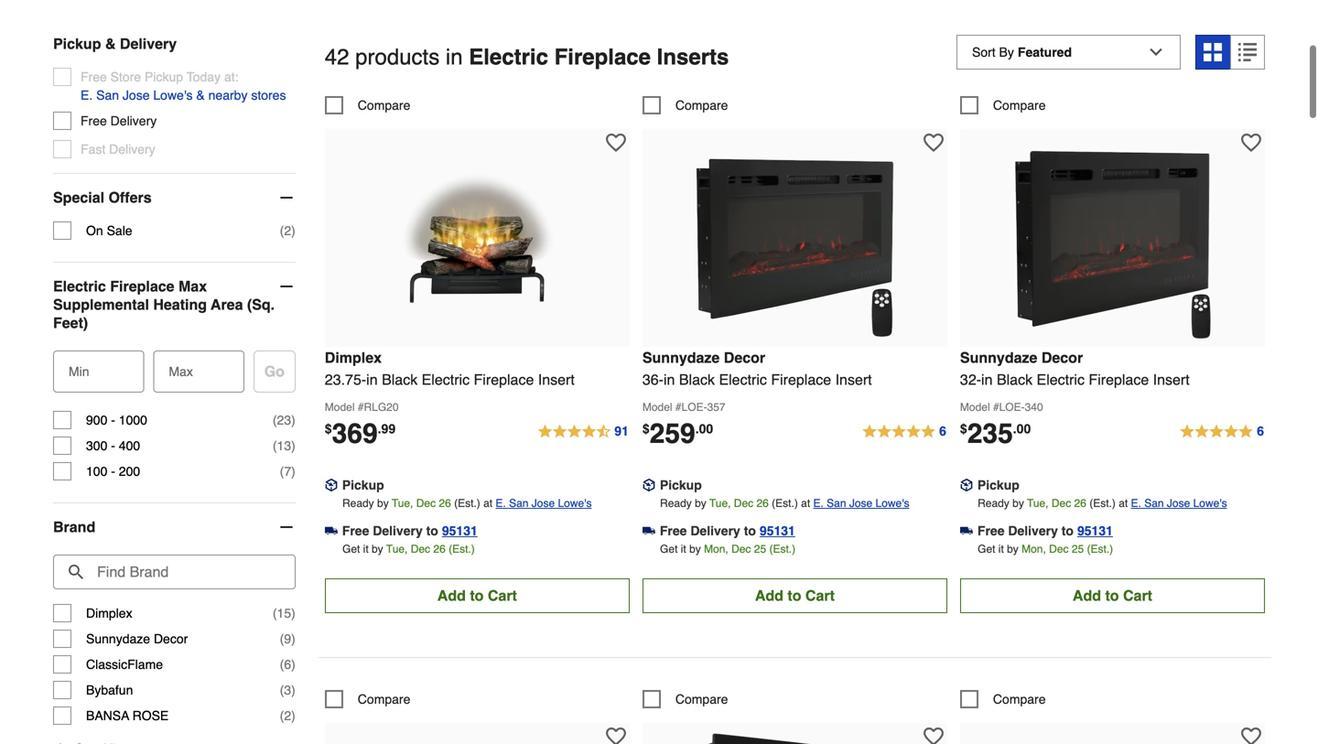 Task type: vqa. For each thing, say whether or not it's contained in the screenshot.
first 6 button
yes



Task type: describe. For each thing, give the bounding box(es) containing it.
jose for truck filled icon
[[1167, 497, 1190, 510]]

compare for '5001135103' element
[[993, 98, 1046, 112]]

max inside electric fireplace max supplemental heating area (sq. feet)
[[178, 278, 207, 295]]

( 9 )
[[280, 632, 295, 646]]

at for truck filled icon
[[1119, 497, 1128, 510]]

1 95131 from the left
[[442, 523, 478, 538]]

in inside the "sunnydaze decor 36-in black electric fireplace insert"
[[664, 371, 675, 388]]

rose
[[132, 709, 169, 723]]

pickup for truck filled image for get it by tue, dec 26 (est.)
[[342, 478, 384, 492]]

pickup for truck filled image corresponding to get it by mon, dec 25 (est.)
[[660, 478, 702, 492]]

sunnydaze decor 36-in black electric fireplace insert image
[[694, 138, 896, 339]]

model for 32-in black electric fireplace insert
[[960, 401, 990, 414]]

get it by mon, dec 25 (est.) for the 95131 button corresponding to e. san jose lowe's button corresponding to truck filled icon
[[978, 543, 1113, 555]]

free for truck filled icon
[[977, 523, 1005, 538]]

1001463118 element
[[325, 96, 410, 114]]

( for bybafun
[[280, 683, 284, 698]]

.00 for 259
[[695, 421, 713, 436]]

3 cart from the left
[[1123, 587, 1152, 604]]

tue, for the 95131 button associated with e. san jose lowe's button related to truck filled image corresponding to get it by mon, dec 25 (est.)
[[709, 497, 731, 510]]

lowe's for truck filled icon
[[1193, 497, 1227, 510]]

( for classicflame
[[280, 657, 284, 672]]

stores
[[251, 88, 286, 103]]

get for truck filled icon
[[978, 543, 995, 555]]

minus image for electric fireplace max supplemental heating area (sq. feet)
[[277, 277, 295, 296]]

900 - 1000
[[86, 413, 147, 428]]

lowe's for truck filled image for get it by tue, dec 26 (est.)
[[558, 497, 592, 510]]

3
[[284, 683, 291, 698]]

store
[[110, 70, 141, 84]]

ready for truck filled icon
[[978, 497, 1009, 510]]

loe- for 32-
[[999, 401, 1025, 414]]

9
[[284, 632, 291, 646]]

235
[[967, 418, 1013, 449]]

model for 36-in black electric fireplace insert
[[642, 401, 672, 414]]

actual price $369.99 element
[[325, 418, 396, 449]]

get it by mon, dec 25 (est.) for the 95131 button associated with e. san jose lowe's button related to truck filled image corresponding to get it by mon, dec 25 (est.)
[[660, 543, 795, 555]]

fireplace inside the "sunnydaze decor 36-in black electric fireplace insert"
[[771, 371, 831, 388]]

free for truck filled image for get it by tue, dec 26 (est.)
[[342, 523, 369, 538]]

bansa
[[86, 709, 129, 723]]

1 vertical spatial max
[[169, 364, 193, 379]]

it for truck filled image for get it by tue, dec 26 (est.)
[[363, 543, 369, 555]]

42 products in electric fireplace inserts
[[325, 44, 729, 70]]

model # loe-340
[[960, 401, 1043, 414]]

25 for e. san jose lowe's button corresponding to truck filled icon
[[1072, 543, 1084, 555]]

e. inside the 'e. san jose lowe's & nearby stores' button
[[81, 88, 93, 103]]

.00 for 235
[[1013, 421, 1031, 436]]

2 ready by tue, dec 26 (est.) at e. san jose lowe's from the left
[[660, 497, 909, 510]]

95131 button for e. san jose lowe's button related to truck filled image corresponding to get it by mon, dec 25 (est.)
[[760, 522, 795, 540]]

26 for truck filled icon
[[1074, 497, 1086, 510]]

# for 36-
[[675, 401, 681, 414]]

0 horizontal spatial sunnydaze
[[86, 632, 150, 646]]

rlg20
[[364, 401, 399, 414]]

0 horizontal spatial decor
[[154, 632, 188, 646]]

jose for truck filled image for get it by tue, dec 26 (est.)
[[532, 497, 555, 510]]

13
[[277, 439, 291, 453]]

lowe's inside button
[[153, 88, 193, 103]]

400
[[119, 439, 140, 453]]

get for truck filled image corresponding to get it by mon, dec 25 (est.)
[[660, 543, 678, 555]]

1 add to cart from the left
[[437, 587, 517, 604]]

( for sunnydaze decor
[[280, 632, 284, 646]]

nearby
[[208, 88, 248, 103]]

.99
[[378, 421, 396, 436]]

jose inside button
[[123, 88, 150, 103]]

300
[[86, 439, 107, 453]]

pickup & delivery
[[53, 35, 177, 52]]

sunnydaze decor 32-in black electric fireplace insert image
[[1012, 138, 1213, 339]]

2 heart outline image from the top
[[1241, 727, 1261, 744]]

- for 300
[[111, 439, 115, 453]]

sunnydaze decor
[[86, 632, 188, 646]]

2 for on sale
[[284, 223, 291, 238]]

on sale
[[86, 223, 132, 238]]

it for truck filled image corresponding to get it by mon, dec 25 (est.)
[[681, 543, 686, 555]]

special offers button
[[53, 174, 295, 222]]

pickup image for get it by mon, dec 25 (est.)
[[642, 479, 655, 492]]

fireplace inside sunnydaze decor 32-in black electric fireplace insert
[[1089, 371, 1149, 388]]

6 button for 259
[[861, 421, 947, 443]]

1000
[[119, 413, 147, 428]]

900
[[86, 413, 107, 428]]

classicflame
[[86, 657, 163, 672]]

5 stars image for 259
[[861, 421, 947, 443]]

dimplex for dimplex
[[86, 606, 132, 621]]

) for dimplex
[[291, 606, 295, 621]]

( for 300 - 400
[[273, 439, 277, 453]]

get for truck filled image for get it by tue, dec 26 (est.)
[[342, 543, 360, 555]]

) for on sale
[[291, 223, 295, 238]]

2 95131 from the left
[[760, 523, 795, 538]]

model # rlg20
[[325, 401, 399, 414]]

2 add to cart from the left
[[755, 587, 835, 604]]

in inside sunnydaze decor 32-in black electric fireplace insert
[[981, 371, 993, 388]]

100 - 200
[[86, 464, 140, 479]]

pickup for truck filled icon
[[977, 478, 1019, 492]]

pickup up e. san jose lowe's & nearby stores
[[145, 70, 183, 84]]

$ 235 .00
[[960, 418, 1031, 449]]

grid view image
[[1204, 43, 1222, 61]]

truck filled image
[[960, 525, 973, 537]]

15
[[277, 606, 291, 621]]

insert inside "dimplex 23.75-in black electric fireplace insert"
[[538, 371, 575, 388]]

products
[[355, 44, 440, 70]]

1 add to cart button from the left
[[325, 578, 630, 613]]

0 horizontal spatial &
[[105, 35, 116, 52]]

340
[[1025, 401, 1043, 414]]

ready for truck filled image for get it by tue, dec 26 (est.)
[[342, 497, 374, 510]]

special
[[53, 189, 104, 206]]

91 button
[[537, 421, 630, 443]]

special offers
[[53, 189, 152, 206]]

go button
[[253, 351, 295, 393]]

free delivery to 95131 for the 95131 button corresponding to e. san jose lowe's button corresponding to truck filled icon
[[977, 523, 1113, 538]]

100
[[86, 464, 107, 479]]

dimplex for dimplex 23.75-in black electric fireplace insert
[[325, 349, 382, 366]]

dimplex 23.75-in black electric fireplace insert
[[325, 349, 575, 388]]

( 2 ) for rose
[[280, 709, 295, 723]]

6 for 235
[[1257, 424, 1264, 438]]

heating
[[153, 296, 207, 313]]

0 horizontal spatial 6
[[284, 657, 291, 672]]

electric fireplace max supplemental heating area (sq. feet) button
[[53, 263, 295, 347]]

36-
[[642, 371, 664, 388]]

e. san jose lowe's button for truck filled image corresponding to get it by mon, dec 25 (est.)
[[813, 494, 909, 512]]

minus image for special offers
[[277, 189, 295, 207]]

list view image
[[1238, 43, 1257, 61]]

offers
[[108, 189, 152, 206]]

compare for 5001135115 element at bottom
[[675, 692, 728, 706]]

add for first add to cart button from right
[[1073, 587, 1101, 604]]

loe- for 36-
[[681, 401, 707, 414]]

( 13 )
[[273, 439, 295, 453]]

on
[[86, 223, 103, 238]]

6 for 259
[[939, 424, 946, 438]]

95131 button for e. san jose lowe's button for truck filled image for get it by tue, dec 26 (est.)
[[442, 522, 478, 540]]

truck filled image for get it by mon, dec 25 (est.)
[[642, 525, 655, 537]]

200
[[119, 464, 140, 479]]

$ for 259
[[642, 421, 650, 436]]

95131 button for e. san jose lowe's button corresponding to truck filled icon
[[1077, 522, 1113, 540]]

( for 100 - 200
[[280, 464, 284, 479]]

model # loe-357
[[642, 401, 725, 414]]



Task type: locate. For each thing, give the bounding box(es) containing it.
- right 300
[[111, 439, 115, 453]]

- right 900
[[111, 413, 115, 428]]

0 vertical spatial dimplex
[[325, 349, 382, 366]]

get
[[342, 543, 360, 555], [660, 543, 678, 555], [978, 543, 995, 555]]

2 horizontal spatial add
[[1073, 587, 1101, 604]]

in up "model # loe-340"
[[981, 371, 993, 388]]

ready
[[342, 497, 374, 510], [660, 497, 692, 510], [978, 497, 1009, 510]]

tue,
[[392, 497, 413, 510], [709, 497, 731, 510], [1027, 497, 1048, 510], [386, 543, 408, 555]]

1 horizontal spatial insert
[[835, 371, 872, 388]]

pickup image
[[960, 479, 973, 492]]

black for 32-
[[997, 371, 1033, 388]]

insert inside the "sunnydaze decor 36-in black electric fireplace insert"
[[835, 371, 872, 388]]

model down 36-
[[642, 401, 672, 414]]

fireplace inside electric fireplace max supplemental heating area (sq. feet)
[[110, 278, 174, 295]]

sunnydaze decor 30.5-in black electric fireplace insert image
[[694, 732, 896, 744]]

( 2 )
[[280, 223, 295, 238], [280, 709, 295, 723]]

it for truck filled icon
[[998, 543, 1004, 555]]

5001135103 element
[[960, 96, 1046, 114]]

0 horizontal spatial free delivery to 95131
[[342, 523, 478, 538]]

1 free delivery to 95131 from the left
[[342, 523, 478, 538]]

1 horizontal spatial add to cart
[[755, 587, 835, 604]]

black for 36-
[[679, 371, 715, 388]]

8 ) from the top
[[291, 683, 295, 698]]

# up $ 259 .00
[[675, 401, 681, 414]]

at for truck filled image corresponding to get it by mon, dec 25 (est.)
[[801, 497, 810, 510]]

7
[[284, 464, 291, 479]]

1 vertical spatial heart outline image
[[1241, 727, 1261, 744]]

$ inside $ 259 .00
[[642, 421, 650, 436]]

# for in
[[358, 401, 364, 414]]

2 minus image from the top
[[277, 277, 295, 296]]

( for dimplex
[[273, 606, 277, 621]]

in
[[446, 44, 463, 70], [366, 371, 378, 388], [664, 371, 675, 388], [981, 371, 993, 388]]

2 6 button from the left
[[1179, 421, 1265, 443]]

2 ) from the top
[[291, 413, 295, 428]]

1 horizontal spatial decor
[[724, 349, 765, 366]]

1 - from the top
[[111, 413, 115, 428]]

42
[[325, 44, 349, 70]]

2 horizontal spatial 6
[[1257, 424, 1264, 438]]

$ 259 .00
[[642, 418, 713, 449]]

2 horizontal spatial black
[[997, 371, 1033, 388]]

$ for 235
[[960, 421, 967, 436]]

4 ) from the top
[[291, 464, 295, 479]]

0 horizontal spatial add to cart
[[437, 587, 517, 604]]

3 ) from the top
[[291, 439, 295, 453]]

1 cart from the left
[[488, 587, 517, 604]]

at:
[[224, 70, 238, 84]]

electric inside the "sunnydaze decor 36-in black electric fireplace insert"
[[719, 371, 767, 388]]

0 horizontal spatial add to cart button
[[325, 578, 630, 613]]

0 horizontal spatial truck filled image
[[325, 525, 338, 537]]

259
[[650, 418, 695, 449]]

# up $ 369 .99
[[358, 401, 364, 414]]

1 e. san jose lowe's button from the left
[[496, 494, 592, 512]]

decor up classicflame
[[154, 632, 188, 646]]

pickup down $ 259 .00
[[660, 478, 702, 492]]

1 insert from the left
[[538, 371, 575, 388]]

1 ready by tue, dec 26 (est.) at e. san jose lowe's from the left
[[342, 497, 592, 510]]

25 for e. san jose lowe's button related to truck filled image corresponding to get it by mon, dec 25 (est.)
[[754, 543, 766, 555]]

0 vertical spatial max
[[178, 278, 207, 295]]

ready down $ 235 .00
[[978, 497, 1009, 510]]

cart
[[488, 587, 517, 604], [805, 587, 835, 604], [1123, 587, 1152, 604]]

2 horizontal spatial model
[[960, 401, 990, 414]]

decor for 36-
[[724, 349, 765, 366]]

add
[[437, 587, 466, 604], [755, 587, 783, 604], [1073, 587, 1101, 604]]

electric fireplace max supplemental heating area (sq. feet)
[[53, 278, 275, 331]]

1 horizontal spatial $
[[642, 421, 650, 436]]

sunnydaze
[[642, 349, 720, 366], [960, 349, 1037, 366], [86, 632, 150, 646]]

0 horizontal spatial at
[[483, 497, 493, 510]]

$ down "model # loe-340"
[[960, 421, 967, 436]]

2 truck filled image from the left
[[642, 525, 655, 537]]

max
[[178, 278, 207, 295], [169, 364, 193, 379]]

loe- up $ 259 .00
[[681, 401, 707, 414]]

(sq.
[[247, 296, 275, 313]]

2 $ from the left
[[642, 421, 650, 436]]

2 horizontal spatial insert
[[1153, 371, 1190, 388]]

minus image
[[277, 189, 295, 207], [277, 277, 295, 296]]

1 horizontal spatial 25
[[1072, 543, 1084, 555]]

model for 23.75-in black electric fireplace insert
[[325, 401, 355, 414]]

min
[[69, 364, 89, 379]]

( 7 )
[[280, 464, 295, 479]]

2 5 stars image from the left
[[1179, 421, 1265, 443]]

2 25 from the left
[[1072, 543, 1084, 555]]

0 vertical spatial 2
[[284, 223, 291, 238]]

3 get from the left
[[978, 543, 995, 555]]

1 horizontal spatial cart
[[805, 587, 835, 604]]

inserts
[[657, 44, 729, 70]]

2 horizontal spatial get
[[978, 543, 995, 555]]

32-
[[960, 371, 981, 388]]

pickup right pickup image
[[977, 478, 1019, 492]]

compare
[[358, 98, 410, 112], [675, 98, 728, 112], [993, 98, 1046, 112], [358, 692, 410, 706], [675, 692, 728, 706], [993, 692, 1046, 706]]

-
[[111, 413, 115, 428], [111, 439, 115, 453], [111, 464, 115, 479]]

1 horizontal spatial add
[[755, 587, 783, 604]]

2 black from the left
[[679, 371, 715, 388]]

area
[[211, 296, 243, 313]]

2 2 from the top
[[284, 709, 291, 723]]

- for 900
[[111, 413, 115, 428]]

insert for 36-
[[835, 371, 872, 388]]

truck filled image for get it by tue, dec 26 (est.)
[[325, 525, 338, 537]]

get it by tue, dec 26 (est.)
[[342, 543, 475, 555]]

e. san jose lowe's & nearby stores button
[[81, 86, 286, 104]]

3 e. san jose lowe's button from the left
[[1131, 494, 1227, 512]]

go
[[264, 363, 285, 380]]

in up model # loe-357 at the bottom of the page
[[664, 371, 675, 388]]

25
[[754, 543, 766, 555], [1072, 543, 1084, 555]]

& inside button
[[196, 88, 205, 103]]

0 vertical spatial minus image
[[277, 189, 295, 207]]

sale
[[107, 223, 132, 238]]

( 23 )
[[273, 413, 295, 428]]

max down heating
[[169, 364, 193, 379]]

&
[[105, 35, 116, 52], [196, 88, 205, 103]]

lowe's for truck filled image corresponding to get it by mon, dec 25 (est.)
[[876, 497, 909, 510]]

Min number field
[[60, 351, 137, 382]]

2 horizontal spatial add to cart button
[[960, 578, 1265, 613]]

( 3 )
[[280, 683, 295, 698]]

1 ) from the top
[[291, 223, 295, 238]]

2 add to cart button from the left
[[642, 578, 947, 613]]

3 it from the left
[[998, 543, 1004, 555]]

ready by tue, dec 26 (est.) at e. san jose lowe's
[[342, 497, 592, 510], [660, 497, 909, 510], [978, 497, 1227, 510]]

3 insert from the left
[[1153, 371, 1190, 388]]

1 horizontal spatial get it by mon, dec 25 (est.)
[[978, 543, 1113, 555]]

) for bansa rose
[[291, 709, 295, 723]]

dimplex up 23.75-
[[325, 349, 382, 366]]

1 horizontal spatial e. san jose lowe's button
[[813, 494, 909, 512]]

sunnydaze inside the "sunnydaze decor 36-in black electric fireplace insert"
[[642, 349, 720, 366]]

pickup image down '259'
[[642, 479, 655, 492]]

fireplace
[[554, 44, 651, 70], [110, 278, 174, 295], [474, 371, 534, 388], [771, 371, 831, 388], [1089, 371, 1149, 388]]

2 horizontal spatial ready by tue, dec 26 (est.) at e. san jose lowe's
[[978, 497, 1227, 510]]

3 ready from the left
[[978, 497, 1009, 510]]

0 horizontal spatial 5 stars image
[[861, 421, 947, 443]]

brand
[[53, 519, 95, 536]]

1 horizontal spatial 6 button
[[1179, 421, 1265, 443]]

1 horizontal spatial ready by tue, dec 26 (est.) at e. san jose lowe's
[[660, 497, 909, 510]]

$ for 369
[[325, 421, 332, 436]]

23.75-
[[325, 371, 366, 388]]

delivery
[[120, 35, 177, 52], [110, 114, 157, 128], [109, 142, 155, 157], [373, 523, 423, 538], [690, 523, 740, 538], [1008, 523, 1058, 538]]

6
[[939, 424, 946, 438], [1257, 424, 1264, 438], [284, 657, 291, 672]]

decor for 32-
[[1041, 349, 1083, 366]]

0 horizontal spatial dimplex
[[86, 606, 132, 621]]

1 truck filled image from the left
[[325, 525, 338, 537]]

26 for truck filled image corresponding to get it by mon, dec 25 (est.)
[[756, 497, 769, 510]]

2 95131 button from the left
[[760, 522, 795, 540]]

pickup
[[53, 35, 101, 52], [145, 70, 183, 84], [342, 478, 384, 492], [660, 478, 702, 492], [977, 478, 1019, 492]]

( for bansa rose
[[280, 709, 284, 723]]

5001135115 element
[[642, 690, 728, 708]]

# up actual price $235.00 element at the right of the page
[[993, 401, 999, 414]]

2 model from the left
[[642, 401, 672, 414]]

mon,
[[704, 543, 728, 555], [1022, 543, 1046, 555]]

decor up 340
[[1041, 349, 1083, 366]]

decor inside sunnydaze decor 32-in black electric fireplace insert
[[1041, 349, 1083, 366]]

ready up get it by tue, dec 26 (est.)
[[342, 497, 374, 510]]

2 at from the left
[[801, 497, 810, 510]]

in inside "dimplex 23.75-in black electric fireplace insert"
[[366, 371, 378, 388]]

& down today
[[196, 88, 205, 103]]

1 horizontal spatial #
[[675, 401, 681, 414]]

free
[[81, 70, 107, 84], [81, 114, 107, 128], [342, 523, 369, 538], [660, 523, 687, 538], [977, 523, 1005, 538]]

truck filled image
[[325, 525, 338, 537], [642, 525, 655, 537]]

compare inside 5001135105 element
[[675, 98, 728, 112]]

insert for 32-
[[1153, 371, 1190, 388]]

e. san jose lowe's & nearby stores
[[81, 88, 286, 103]]

model down 32-
[[960, 401, 990, 414]]

1 vertical spatial 2
[[284, 709, 291, 723]]

1 6 button from the left
[[861, 421, 947, 443]]

2
[[284, 223, 291, 238], [284, 709, 291, 723]]

0 horizontal spatial get
[[342, 543, 360, 555]]

compare for '1000631487' element
[[993, 692, 1046, 706]]

max up heating
[[178, 278, 207, 295]]

add for second add to cart button from the left
[[755, 587, 783, 604]]

minus image inside special offers button
[[277, 189, 295, 207]]

plus image
[[53, 741, 68, 744]]

black up "model # loe-340"
[[997, 371, 1033, 388]]

369
[[332, 418, 378, 449]]

compare inside 5001135115 element
[[675, 692, 728, 706]]

minus image inside 'electric fireplace max supplemental heating area (sq. feet)' button
[[277, 277, 295, 296]]

san
[[96, 88, 119, 103], [509, 497, 529, 510], [827, 497, 846, 510], [1144, 497, 1164, 510]]

today
[[187, 70, 221, 84]]

0 horizontal spatial 95131
[[442, 523, 478, 538]]

) for 900 - 1000
[[291, 413, 295, 428]]

1 5 stars image from the left
[[861, 421, 947, 443]]

( 6 )
[[280, 657, 295, 672]]

0 horizontal spatial ready
[[342, 497, 374, 510]]

1 ( 2 ) from the top
[[280, 223, 295, 238]]

# for 32-
[[993, 401, 999, 414]]

91
[[614, 424, 629, 438]]

1 minus image from the top
[[277, 189, 295, 207]]

black up model # loe-357 at the bottom of the page
[[679, 371, 715, 388]]

2 free delivery to 95131 from the left
[[660, 523, 795, 538]]

2 get from the left
[[660, 543, 678, 555]]

1 vertical spatial &
[[196, 88, 205, 103]]

electric
[[469, 44, 548, 70], [53, 278, 106, 295], [422, 371, 470, 388], [719, 371, 767, 388], [1037, 371, 1085, 388]]

95131 button
[[442, 522, 478, 540], [760, 522, 795, 540], [1077, 522, 1113, 540]]

2 cart from the left
[[805, 587, 835, 604]]

free for truck filled image corresponding to get it by mon, dec 25 (est.)
[[660, 523, 687, 538]]

0 vertical spatial &
[[105, 35, 116, 52]]

7 ) from the top
[[291, 657, 295, 672]]

model down 23.75-
[[325, 401, 355, 414]]

2 horizontal spatial #
[[993, 401, 999, 414]]

sunnydaze decor 36-in black electric fireplace insert
[[642, 349, 872, 388]]

1 at from the left
[[483, 497, 493, 510]]

2 ( 2 ) from the top
[[280, 709, 295, 723]]

300 - 400
[[86, 439, 140, 453]]

ready down $ 259 .00
[[660, 497, 692, 510]]

1 get from the left
[[342, 543, 360, 555]]

1 .00 from the left
[[695, 421, 713, 436]]

at
[[483, 497, 493, 510], [801, 497, 810, 510], [1119, 497, 1128, 510]]

compare for "5001135101" element
[[358, 692, 410, 706]]

3 95131 button from the left
[[1077, 522, 1113, 540]]

1 horizontal spatial add to cart button
[[642, 578, 947, 613]]

2 mon, from the left
[[1022, 543, 1046, 555]]

- right 100
[[111, 464, 115, 479]]

compare inside "5001135101" element
[[358, 692, 410, 706]]

1 horizontal spatial truck filled image
[[642, 525, 655, 537]]

1 # from the left
[[358, 401, 364, 414]]

$ inside $ 369 .99
[[325, 421, 332, 436]]

3 - from the top
[[111, 464, 115, 479]]

compare inside '5001135103' element
[[993, 98, 1046, 112]]

1 horizontal spatial pickup image
[[642, 479, 655, 492]]

lowe's
[[153, 88, 193, 103], [558, 497, 592, 510], [876, 497, 909, 510], [1193, 497, 1227, 510]]

2 horizontal spatial decor
[[1041, 349, 1083, 366]]

1 model from the left
[[325, 401, 355, 414]]

)
[[291, 223, 295, 238], [291, 413, 295, 428], [291, 439, 295, 453], [291, 464, 295, 479], [291, 606, 295, 621], [291, 632, 295, 646], [291, 657, 295, 672], [291, 683, 295, 698], [291, 709, 295, 723]]

0 horizontal spatial get it by mon, dec 25 (est.)
[[660, 543, 795, 555]]

6 button for 235
[[1179, 421, 1265, 443]]

0 vertical spatial -
[[111, 413, 115, 428]]

dimplex 23.75-in black electric fireplace insert image
[[376, 138, 578, 339]]

3 at from the left
[[1119, 497, 1128, 510]]

compare for 5001135105 element
[[675, 98, 728, 112]]

0 vertical spatial ( 2 )
[[280, 223, 295, 238]]

1 horizontal spatial .00
[[1013, 421, 1031, 436]]

decor inside the "sunnydaze decor 36-in black electric fireplace insert"
[[724, 349, 765, 366]]

bybafun
[[86, 683, 133, 698]]

sunnydaze up classicflame
[[86, 632, 150, 646]]

2 for bansa rose
[[284, 709, 291, 723]]

2 horizontal spatial at
[[1119, 497, 1128, 510]]

& up store
[[105, 35, 116, 52]]

heart outline image
[[1241, 133, 1261, 153], [1241, 727, 1261, 744]]

dimplex up sunnydaze decor
[[86, 606, 132, 621]]

1 horizontal spatial 95131
[[760, 523, 795, 538]]

0 vertical spatial heart outline image
[[1241, 133, 1261, 153]]

.00 down 357 in the right bottom of the page
[[695, 421, 713, 436]]

dec
[[416, 497, 436, 510], [734, 497, 753, 510], [1052, 497, 1071, 510], [411, 543, 430, 555], [731, 543, 751, 555], [1049, 543, 1069, 555]]

- for 100
[[111, 464, 115, 479]]

0 horizontal spatial #
[[358, 401, 364, 414]]

( 15 )
[[273, 606, 295, 621]]

1 2 from the top
[[284, 223, 291, 238]]

2 get it by mon, dec 25 (est.) from the left
[[978, 543, 1113, 555]]

electric inside sunnydaze decor 32-in black electric fireplace insert
[[1037, 371, 1085, 388]]

jose for truck filled image corresponding to get it by mon, dec 25 (est.)
[[849, 497, 872, 510]]

$
[[325, 421, 332, 436], [642, 421, 650, 436], [960, 421, 967, 436]]

$ down model # rlg20 on the bottom of the page
[[325, 421, 332, 436]]

2 - from the top
[[111, 439, 115, 453]]

1 vertical spatial ( 2 )
[[280, 709, 295, 723]]

2 # from the left
[[675, 401, 681, 414]]

electric inside "dimplex 23.75-in black electric fireplace insert"
[[422, 371, 470, 388]]

0 horizontal spatial 95131 button
[[442, 522, 478, 540]]

loe- up $ 235 .00
[[999, 401, 1025, 414]]

1 horizontal spatial &
[[196, 88, 205, 103]]

brand button
[[53, 503, 295, 551]]

fireplace inside "dimplex 23.75-in black electric fireplace insert"
[[474, 371, 534, 388]]

1 horizontal spatial sunnydaze
[[642, 349, 720, 366]]

1 horizontal spatial model
[[642, 401, 672, 414]]

fast
[[81, 142, 105, 157]]

3 free delivery to 95131 from the left
[[977, 523, 1113, 538]]

it
[[363, 543, 369, 555], [681, 543, 686, 555], [998, 543, 1004, 555]]

2 horizontal spatial it
[[998, 543, 1004, 555]]

) for sunnydaze decor
[[291, 632, 295, 646]]

insert inside sunnydaze decor 32-in black electric fireplace insert
[[1153, 371, 1190, 388]]

e. san jose lowe's button for truck filled image for get it by tue, dec 26 (est.)
[[496, 494, 592, 512]]

0 horizontal spatial model
[[325, 401, 355, 414]]

Find Brand text field
[[53, 555, 295, 590]]

$ right 91
[[642, 421, 650, 436]]

pickup image right ( 7 )
[[325, 479, 338, 492]]

0 horizontal spatial add
[[437, 587, 466, 604]]

5 stars image for 235
[[1179, 421, 1265, 443]]

3 $ from the left
[[960, 421, 967, 436]]

1 loe- from the left
[[681, 401, 707, 414]]

0 horizontal spatial .00
[[695, 421, 713, 436]]

1 pickup image from the left
[[325, 479, 338, 492]]

0 horizontal spatial loe-
[[681, 401, 707, 414]]

sunnydaze inside sunnydaze decor 32-in black electric fireplace insert
[[960, 349, 1037, 366]]

2 horizontal spatial $
[[960, 421, 967, 436]]

1 horizontal spatial 6
[[939, 424, 946, 438]]

1 vertical spatial -
[[111, 439, 115, 453]]

1 horizontal spatial 5 stars image
[[1179, 421, 1265, 443]]

3 add from the left
[[1073, 587, 1101, 604]]

1 horizontal spatial mon,
[[1022, 543, 1046, 555]]

mon, for truck filled icon
[[1022, 543, 1046, 555]]

pickup image
[[325, 479, 338, 492], [642, 479, 655, 492]]

) for 300 - 400
[[291, 439, 295, 453]]

357
[[707, 401, 725, 414]]

1 vertical spatial dimplex
[[86, 606, 132, 621]]

3 add to cart button from the left
[[960, 578, 1265, 613]]

free delivery
[[81, 114, 157, 128]]

jose
[[123, 88, 150, 103], [532, 497, 555, 510], [849, 497, 872, 510], [1167, 497, 1190, 510]]

9 ) from the top
[[291, 709, 295, 723]]

compare inside '1000631487' element
[[993, 692, 1046, 706]]

free store pickup today at:
[[81, 70, 238, 84]]

2 add from the left
[[755, 587, 783, 604]]

sunnydaze up 36-
[[642, 349, 720, 366]]

1 horizontal spatial ready
[[660, 497, 692, 510]]

1 add from the left
[[437, 587, 466, 604]]

dimplex inside "dimplex 23.75-in black electric fireplace insert"
[[325, 349, 382, 366]]

black inside "dimplex 23.75-in black electric fireplace insert"
[[382, 371, 418, 388]]

0 horizontal spatial black
[[382, 371, 418, 388]]

1 it from the left
[[363, 543, 369, 555]]

4.5 stars image
[[537, 421, 630, 443]]

( 2 ) for sale
[[280, 223, 295, 238]]

2 horizontal spatial ready
[[978, 497, 1009, 510]]

0 horizontal spatial 25
[[754, 543, 766, 555]]

1 horizontal spatial get
[[660, 543, 678, 555]]

5001135105 element
[[642, 96, 728, 114]]

2 vertical spatial -
[[111, 464, 115, 479]]

tue, for the 95131 button corresponding to e. san jose lowe's button corresponding to truck filled icon
[[1027, 497, 1048, 510]]

san inside the 'e. san jose lowe's & nearby stores' button
[[96, 88, 119, 103]]

1 mon, from the left
[[704, 543, 728, 555]]

heart outline image
[[606, 133, 626, 153], [923, 133, 944, 153], [606, 727, 626, 744], [923, 727, 944, 744]]

2 e. san jose lowe's button from the left
[[813, 494, 909, 512]]

electric inside electric fireplace max supplemental heating area (sq. feet)
[[53, 278, 106, 295]]

free delivery to 95131 for the 95131 button associated with e. san jose lowe's button related to truck filled image corresponding to get it by mon, dec 25 (est.)
[[660, 523, 795, 538]]

1 25 from the left
[[754, 543, 766, 555]]

( for on sale
[[280, 223, 284, 238]]

actual price $235.00 element
[[960, 418, 1031, 449]]

mon, for truck filled image corresponding to get it by mon, dec 25 (est.)
[[704, 543, 728, 555]]

.00
[[695, 421, 713, 436], [1013, 421, 1031, 436]]

5 stars image
[[861, 421, 947, 443], [1179, 421, 1265, 443]]

2 .00 from the left
[[1013, 421, 1031, 436]]

0 horizontal spatial it
[[363, 543, 369, 555]]

0 horizontal spatial insert
[[538, 371, 575, 388]]

2 loe- from the left
[[999, 401, 1025, 414]]

add to cart button
[[325, 578, 630, 613], [642, 578, 947, 613], [960, 578, 1265, 613]]

) for bybafun
[[291, 683, 295, 698]]

sunnydaze decor 32-in black electric fireplace insert
[[960, 349, 1190, 388]]

in right products
[[446, 44, 463, 70]]

at for truck filled image for get it by tue, dec 26 (est.)
[[483, 497, 493, 510]]

in up the rlg20
[[366, 371, 378, 388]]

0 horizontal spatial pickup image
[[325, 479, 338, 492]]

(
[[280, 223, 284, 238], [273, 413, 277, 428], [273, 439, 277, 453], [280, 464, 284, 479], [273, 606, 277, 621], [280, 632, 284, 646], [280, 657, 284, 672], [280, 683, 284, 698], [280, 709, 284, 723]]

) for classicflame
[[291, 657, 295, 672]]

compare inside 1001463118 element
[[358, 98, 410, 112]]

sunnydaze up 32-
[[960, 349, 1037, 366]]

black inside the "sunnydaze decor 36-in black electric fireplace insert"
[[679, 371, 715, 388]]

2 horizontal spatial free delivery to 95131
[[977, 523, 1113, 538]]

ready for truck filled image corresponding to get it by mon, dec 25 (est.)
[[660, 497, 692, 510]]

1000631487 element
[[960, 690, 1046, 708]]

pickup up free delivery
[[53, 35, 101, 52]]

2 pickup image from the left
[[642, 479, 655, 492]]

free delivery to 95131 for e. san jose lowe's button for truck filled image for get it by tue, dec 26 (est.) the 95131 button
[[342, 523, 478, 538]]

add for 3rd add to cart button from the right
[[437, 587, 466, 604]]

3 95131 from the left
[[1077, 523, 1113, 538]]

model
[[325, 401, 355, 414], [642, 401, 672, 414], [960, 401, 990, 414]]

compare for 1001463118 element at top left
[[358, 98, 410, 112]]

23
[[277, 413, 291, 428]]

1 $ from the left
[[325, 421, 332, 436]]

3 add to cart from the left
[[1073, 587, 1152, 604]]

1 horizontal spatial at
[[801, 497, 810, 510]]

1 get it by mon, dec 25 (est.) from the left
[[660, 543, 795, 555]]

.00 inside $ 235 .00
[[1013, 421, 1031, 436]]

26
[[439, 497, 451, 510], [756, 497, 769, 510], [1074, 497, 1086, 510], [433, 543, 446, 555]]

1 horizontal spatial it
[[681, 543, 686, 555]]

black inside sunnydaze decor 32-in black electric fireplace insert
[[997, 371, 1033, 388]]

0 horizontal spatial ready by tue, dec 26 (est.) at e. san jose lowe's
[[342, 497, 592, 510]]

0 horizontal spatial mon,
[[704, 543, 728, 555]]

3 ready by tue, dec 26 (est.) at e. san jose lowe's from the left
[[978, 497, 1227, 510]]

1 horizontal spatial dimplex
[[325, 349, 382, 366]]

pickup down actual price $369.99 element
[[342, 478, 384, 492]]

2 horizontal spatial 95131 button
[[1077, 522, 1113, 540]]

minus image
[[277, 518, 295, 536]]

1 horizontal spatial free delivery to 95131
[[660, 523, 795, 538]]

2 horizontal spatial e. san jose lowe's button
[[1131, 494, 1227, 512]]

sunnydaze for 36-
[[642, 349, 720, 366]]

0 horizontal spatial cart
[[488, 587, 517, 604]]

26 for truck filled image for get it by tue, dec 26 (est.)
[[439, 497, 451, 510]]

pickup image for get it by tue, dec 26 (est.)
[[325, 479, 338, 492]]

1 95131 button from the left
[[442, 522, 478, 540]]

actual price $259.00 element
[[642, 418, 713, 449]]

1 ready from the left
[[342, 497, 374, 510]]

bansa rose
[[86, 709, 169, 723]]

2 it from the left
[[681, 543, 686, 555]]

1 horizontal spatial black
[[679, 371, 715, 388]]

3 black from the left
[[997, 371, 1033, 388]]

) for 100 - 200
[[291, 464, 295, 479]]

2 horizontal spatial sunnydaze
[[960, 349, 1037, 366]]

5 ) from the top
[[291, 606, 295, 621]]

$ inside $ 235 .00
[[960, 421, 967, 436]]

0 horizontal spatial e. san jose lowe's button
[[496, 494, 592, 512]]

tue, for e. san jose lowe's button for truck filled image for get it by tue, dec 26 (est.) the 95131 button
[[392, 497, 413, 510]]

3 model from the left
[[960, 401, 990, 414]]

e. san jose lowe's button for truck filled icon
[[1131, 494, 1227, 512]]

.00 down 340
[[1013, 421, 1031, 436]]

.00 inside $ 259 .00
[[695, 421, 713, 436]]

2 horizontal spatial add to cart
[[1073, 587, 1152, 604]]

2 horizontal spatial 95131
[[1077, 523, 1113, 538]]

black up the rlg20
[[382, 371, 418, 388]]

1 horizontal spatial 95131 button
[[760, 522, 795, 540]]

6 ) from the top
[[291, 632, 295, 646]]

$ 369 .99
[[325, 418, 396, 449]]

Max number field
[[161, 351, 237, 382]]

supplemental
[[53, 296, 149, 313]]

dimplex
[[325, 349, 382, 366], [86, 606, 132, 621]]

0 horizontal spatial $
[[325, 421, 332, 436]]

2 insert from the left
[[835, 371, 872, 388]]

feet)
[[53, 314, 88, 331]]

fast delivery
[[81, 142, 155, 157]]

decor up 357 in the right bottom of the page
[[724, 349, 765, 366]]

3 # from the left
[[993, 401, 999, 414]]

1 black from the left
[[382, 371, 418, 388]]

get it by mon, dec 25 (est.)
[[660, 543, 795, 555], [978, 543, 1113, 555]]

5001135101 element
[[325, 690, 410, 708]]

sunnydaze for 32-
[[960, 349, 1037, 366]]

( for 900 - 1000
[[273, 413, 277, 428]]

1 heart outline image from the top
[[1241, 133, 1261, 153]]

6 button
[[861, 421, 947, 443], [1179, 421, 1265, 443]]

2 horizontal spatial cart
[[1123, 587, 1152, 604]]

0 horizontal spatial 6 button
[[861, 421, 947, 443]]

2 ready from the left
[[660, 497, 692, 510]]



